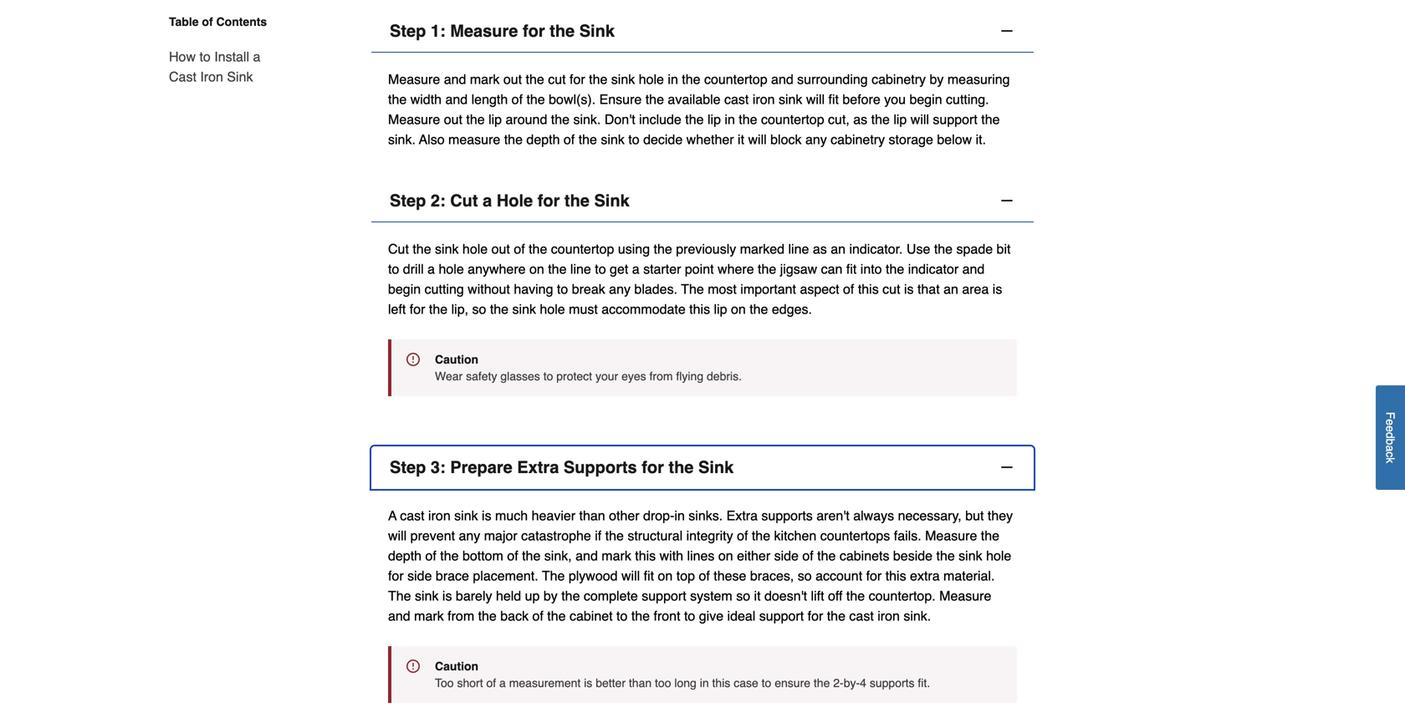 Task type: locate. For each thing, give the bounding box(es) containing it.
most
[[708, 282, 737, 297]]

0 vertical spatial it
[[738, 132, 745, 147]]

cabinets
[[840, 549, 890, 564]]

sink. down bowl(s).
[[574, 112, 601, 127]]

cut
[[450, 191, 478, 210], [388, 241, 409, 257]]

1 error image from the top
[[407, 353, 420, 367]]

by-
[[844, 677, 860, 690]]

2 horizontal spatial cast
[[850, 609, 874, 624]]

to down complete
[[617, 609, 628, 624]]

it down braces,
[[754, 589, 761, 604]]

any inside the measure and mark out the cut for the sink hole in the countertop and surrounding cabinetry by measuring the width and length of the bowl(s). ensure the available cast iron sink will fit before you begin cutting. measure out the lip around the sink. don't include the lip in the countertop cut, as the lip will support the sink. also measure the depth of the sink to decide whether it will block any cabinetry storage below it.
[[806, 132, 827, 147]]

minus image up bit
[[999, 192, 1016, 209]]

it
[[738, 132, 745, 147], [754, 589, 761, 604]]

indicator.
[[850, 241, 903, 257]]

step left '3:'
[[390, 458, 426, 477]]

sink. down countertop.
[[904, 609, 931, 624]]

2 horizontal spatial so
[[798, 569, 812, 584]]

from right eyes
[[650, 370, 673, 383]]

any right block on the top
[[806, 132, 827, 147]]

1 vertical spatial fit
[[847, 262, 857, 277]]

0 vertical spatial than
[[579, 508, 606, 524]]

2 minus image from the top
[[999, 192, 1016, 209]]

1 horizontal spatial so
[[737, 589, 751, 604]]

of right table
[[202, 15, 213, 28]]

measure
[[449, 132, 501, 147]]

1 vertical spatial supports
[[870, 677, 915, 690]]

1 vertical spatial than
[[629, 677, 652, 690]]

f e e d b a c k button
[[1376, 386, 1406, 490]]

will down a
[[388, 528, 407, 544]]

measure inside button
[[450, 21, 518, 41]]

1 vertical spatial from
[[448, 609, 475, 624]]

1 vertical spatial step
[[390, 191, 426, 210]]

step left 1:
[[390, 21, 426, 41]]

0 vertical spatial side
[[774, 549, 799, 564]]

must
[[569, 302, 598, 317]]

major
[[484, 528, 518, 544]]

on
[[530, 262, 545, 277], [731, 302, 746, 317], [719, 549, 734, 564], [658, 569, 673, 584]]

lift
[[811, 589, 825, 604]]

1 horizontal spatial begin
[[910, 92, 943, 107]]

minus image up they
[[999, 459, 1016, 476]]

system
[[690, 589, 733, 604]]

0 vertical spatial error image
[[407, 353, 420, 367]]

it inside a cast iron sink is much heavier than other drop-in sinks. extra supports aren't always necessary, but they will prevent any major catastrophe if the structural integrity of the kitchen countertops fails. measure the depth of the bottom of the sink, and mark this with lines on either side of the cabinets beside the sink hole for side brace placement. the plywood will fit on top of these braces, so account for this extra material. the sink is barely held up by the complete support system so it doesn't lift off the countertop. measure and mark from the back of the cabinet to the front to give ideal support for the cast iron sink.
[[754, 589, 761, 604]]

1 vertical spatial side
[[408, 569, 432, 584]]

1 vertical spatial sink.
[[388, 132, 416, 147]]

3 step from the top
[[390, 458, 426, 477]]

table of contents element
[[149, 13, 274, 87]]

cut up bowl(s).
[[548, 72, 566, 87]]

e up b
[[1384, 426, 1398, 433]]

material.
[[944, 569, 995, 584]]

measure down the material.
[[940, 589, 992, 604]]

sink down having on the top of page
[[513, 302, 536, 317]]

any down get
[[609, 282, 631, 297]]

decide
[[644, 132, 683, 147]]

step for step 2: cut a hole for the sink
[[390, 191, 426, 210]]

supports up kitchen
[[762, 508, 813, 524]]

cut
[[548, 72, 566, 87], [883, 282, 901, 297]]

1 vertical spatial extra
[[727, 508, 758, 524]]

2 vertical spatial minus image
[[999, 459, 1016, 476]]

minus image
[[999, 23, 1016, 39], [999, 192, 1016, 209], [999, 459, 1016, 476]]

measure and mark out the cut for the sink hole in the countertop and surrounding cabinetry by measuring the width and length of the bowl(s). ensure the available cast iron sink will fit before you begin cutting. measure out the lip around the sink. don't include the lip in the countertop cut, as the lip will support the sink. also measure the depth of the sink to decide whether it will block any cabinetry storage below it.
[[388, 72, 1010, 147]]

cut left that
[[883, 282, 901, 297]]

sink inside the "step 2: cut a hole for the sink" button
[[594, 191, 630, 210]]

side
[[774, 549, 799, 564], [408, 569, 432, 584]]

too
[[435, 677, 454, 690]]

out up anywhere
[[492, 241, 510, 257]]

0 horizontal spatial mark
[[414, 609, 444, 624]]

0 horizontal spatial sink.
[[388, 132, 416, 147]]

0 vertical spatial extra
[[517, 458, 559, 477]]

in inside a cast iron sink is much heavier than other drop-in sinks. extra supports aren't always necessary, but they will prevent any major catastrophe if the structural integrity of the kitchen countertops fails. measure the depth of the bottom of the sink, and mark this with lines on either side of the cabinets beside the sink hole for side brace placement. the plywood will fit on top of these braces, so account for this extra material. the sink is barely held up by the complete support system so it doesn't lift off the countertop. measure and mark from the back of the cabinet to the front to give ideal support for the cast iron sink.
[[675, 508, 685, 524]]

a inside the "step 2: cut a hole for the sink" button
[[483, 191, 492, 210]]

supports inside caution too short of a measurement is better than too long in this case to ensure the 2-by-4 supports fit.
[[870, 677, 915, 690]]

1 horizontal spatial from
[[650, 370, 673, 383]]

glasses
[[501, 370, 540, 383]]

lip up whether
[[708, 112, 721, 127]]

2 vertical spatial out
[[492, 241, 510, 257]]

cabinetry up you at the top right
[[872, 72, 926, 87]]

1 vertical spatial caution
[[435, 660, 479, 674]]

iron up block on the top
[[753, 92, 775, 107]]

mark up length
[[470, 72, 500, 87]]

by left measuring
[[930, 72, 944, 87]]

2 horizontal spatial support
[[933, 112, 978, 127]]

1 horizontal spatial than
[[629, 677, 652, 690]]

extra up heavier
[[517, 458, 559, 477]]

sink
[[580, 21, 615, 41], [227, 69, 253, 85], [594, 191, 630, 210], [699, 458, 734, 477]]

before
[[843, 92, 881, 107]]

1 vertical spatial mark
[[602, 549, 632, 564]]

to right case
[[762, 677, 772, 690]]

supports right the 4
[[870, 677, 915, 690]]

2 vertical spatial fit
[[644, 569, 654, 584]]

this down 'structural'
[[635, 549, 656, 564]]

1 horizontal spatial mark
[[470, 72, 500, 87]]

of right aspect
[[843, 282, 855, 297]]

2 vertical spatial step
[[390, 458, 426, 477]]

give
[[699, 609, 724, 624]]

b
[[1384, 439, 1398, 446]]

than
[[579, 508, 606, 524], [629, 677, 652, 690]]

anywhere
[[468, 262, 526, 277]]

cut inside cut the sink hole out of the countertop using the previously marked line as an indicator. use the spade bit to drill a hole anywhere on the line to get a starter point where the jigsaw can fit into the indicator and begin cutting without having to break any blades. the most important aspect of this cut is that an area is left for the lip, so the sink hole must accommodate this lip on the edges.
[[883, 282, 901, 297]]

1 vertical spatial an
[[944, 282, 959, 297]]

for
[[523, 21, 545, 41], [570, 72, 585, 87], [538, 191, 560, 210], [410, 302, 425, 317], [642, 458, 664, 477], [388, 569, 404, 584], [867, 569, 882, 584], [808, 609, 824, 624]]

from down barely
[[448, 609, 475, 624]]

as inside the measure and mark out the cut for the sink hole in the countertop and surrounding cabinetry by measuring the width and length of the bowl(s). ensure the available cast iron sink will fit before you begin cutting. measure out the lip around the sink. don't include the lip in the countertop cut, as the lip will support the sink. also measure the depth of the sink to decide whether it will block any cabinetry storage below it.
[[854, 112, 868, 127]]

minus image for step 1: measure for the sink
[[999, 23, 1016, 39]]

0 horizontal spatial fit
[[644, 569, 654, 584]]

on left top
[[658, 569, 673, 584]]

the
[[681, 282, 704, 297], [542, 569, 565, 584], [388, 589, 411, 604]]

on up having on the top of page
[[530, 262, 545, 277]]

0 horizontal spatial begin
[[388, 282, 421, 297]]

as
[[854, 112, 868, 127], [813, 241, 827, 257]]

support down the doesn't
[[760, 609, 804, 624]]

0 horizontal spatial any
[[459, 528, 481, 544]]

cast down countertop.
[[850, 609, 874, 624]]

the down sink,
[[542, 569, 565, 584]]

extra
[[910, 569, 940, 584]]

2 vertical spatial any
[[459, 528, 481, 544]]

minus image inside the "step 2: cut a hole for the sink" button
[[999, 192, 1016, 209]]

complete
[[584, 589, 638, 604]]

e up d
[[1384, 420, 1398, 426]]

step
[[390, 21, 426, 41], [390, 191, 426, 210], [390, 458, 426, 477]]

much
[[495, 508, 528, 524]]

fit down the surrounding
[[829, 92, 839, 107]]

the inside the "step 2: cut a hole for the sink" button
[[565, 191, 590, 210]]

sink down don't
[[601, 132, 625, 147]]

2 horizontal spatial iron
[[878, 609, 900, 624]]

any inside a cast iron sink is much heavier than other drop-in sinks. extra supports aren't always necessary, but they will prevent any major catastrophe if the structural integrity of the kitchen countertops fails. measure the depth of the bottom of the sink, and mark this with lines on either side of the cabinets beside the sink hole for side brace placement. the plywood will fit on top of these braces, so account for this extra material. the sink is barely held up by the complete support system so it doesn't lift off the countertop. measure and mark from the back of the cabinet to the front to give ideal support for the cast iron sink.
[[459, 528, 481, 544]]

1 horizontal spatial by
[[930, 72, 944, 87]]

mark
[[470, 72, 500, 87], [602, 549, 632, 564], [414, 609, 444, 624]]

0 horizontal spatial so
[[472, 302, 486, 317]]

2 horizontal spatial sink.
[[904, 609, 931, 624]]

caution
[[435, 353, 479, 367], [435, 660, 479, 674]]

sink inside how to install a cast iron sink
[[227, 69, 253, 85]]

0 vertical spatial as
[[854, 112, 868, 127]]

1 vertical spatial begin
[[388, 282, 421, 297]]

1 horizontal spatial iron
[[753, 92, 775, 107]]

line
[[789, 241, 809, 257], [571, 262, 591, 277]]

step for step 1: measure for the sink
[[390, 21, 426, 41]]

mark up plywood on the bottom
[[602, 549, 632, 564]]

an
[[831, 241, 846, 257], [944, 282, 959, 297]]

2 vertical spatial sink.
[[904, 609, 931, 624]]

2:
[[431, 191, 446, 210]]

0 horizontal spatial than
[[579, 508, 606, 524]]

by inside a cast iron sink is much heavier than other drop-in sinks. extra supports aren't always necessary, but they will prevent any major catastrophe if the structural integrity of the kitchen countertops fails. measure the depth of the bottom of the sink, and mark this with lines on either side of the cabinets beside the sink hole for side brace placement. the plywood will fit on top of these braces, so account for this extra material. the sink is barely held up by the complete support system so it doesn't lift off the countertop. measure and mark from the back of the cabinet to the front to give ideal support for the cast iron sink.
[[544, 589, 558, 604]]

where
[[718, 262, 754, 277]]

2 vertical spatial cast
[[850, 609, 874, 624]]

1 vertical spatial error image
[[407, 660, 420, 674]]

any up bottom
[[459, 528, 481, 544]]

minus image inside step 3: prepare extra supports for the sink button
[[999, 459, 1016, 476]]

any inside cut the sink hole out of the countertop using the previously marked line as an indicator. use the spade bit to drill a hole anywhere on the line to get a starter point where the jigsaw can fit into the indicator and begin cutting without having to break any blades. the most important aspect of this cut is that an area is left for the lip, so the sink hole must accommodate this lip on the edges.
[[609, 282, 631, 297]]

support up below
[[933, 112, 978, 127]]

to inside caution wear safety glasses to protect your eyes from flying debris.
[[544, 370, 553, 383]]

mark inside the measure and mark out the cut for the sink hole in the countertop and surrounding cabinetry by measuring the width and length of the bowl(s). ensure the available cast iron sink will fit before you begin cutting. measure out the lip around the sink. don't include the lip in the countertop cut, as the lip will support the sink. also measure the depth of the sink to decide whether it will block any cabinetry storage below it.
[[470, 72, 500, 87]]

0 horizontal spatial by
[[544, 589, 558, 604]]

caution inside caution wear safety glasses to protect your eyes from flying debris.
[[435, 353, 479, 367]]

2 vertical spatial mark
[[414, 609, 444, 624]]

as inside cut the sink hole out of the countertop using the previously marked line as an indicator. use the spade bit to drill a hole anywhere on the line to get a starter point where the jigsaw can fit into the indicator and begin cutting without having to break any blades. the most important aspect of this cut is that an area is left for the lip, so the sink hole must accommodate this lip on the edges.
[[813, 241, 827, 257]]

0 horizontal spatial from
[[448, 609, 475, 624]]

hole up anywhere
[[463, 241, 488, 257]]

1 minus image from the top
[[999, 23, 1016, 39]]

3 minus image from the top
[[999, 459, 1016, 476]]

fit left top
[[644, 569, 654, 584]]

sink up 'sinks.' on the bottom of the page
[[699, 458, 734, 477]]

placement.
[[473, 569, 539, 584]]

0 vertical spatial minus image
[[999, 23, 1016, 39]]

an up can
[[831, 241, 846, 257]]

of down up
[[533, 609, 544, 624]]

1 vertical spatial cut
[[388, 241, 409, 257]]

prevent
[[411, 528, 455, 544]]

of up anywhere
[[514, 241, 525, 257]]

0 vertical spatial fit
[[829, 92, 839, 107]]

sink up prevent
[[454, 508, 478, 524]]

iron inside the measure and mark out the cut for the sink hole in the countertop and surrounding cabinetry by measuring the width and length of the bowl(s). ensure the available cast iron sink will fit before you begin cutting. measure out the lip around the sink. don't include the lip in the countertop cut, as the lip will support the sink. also measure the depth of the sink to decide whether it will block any cabinetry storage below it.
[[753, 92, 775, 107]]

1 vertical spatial line
[[571, 262, 591, 277]]

0 horizontal spatial iron
[[428, 508, 451, 524]]

sink up ensure
[[580, 21, 615, 41]]

1 horizontal spatial supports
[[870, 677, 915, 690]]

1 horizontal spatial line
[[789, 241, 809, 257]]

2 vertical spatial countertop
[[551, 241, 615, 257]]

countertop up block on the top
[[761, 112, 825, 127]]

2 horizontal spatial the
[[681, 282, 704, 297]]

lip
[[489, 112, 502, 127], [708, 112, 721, 127], [894, 112, 907, 127], [714, 302, 728, 317]]

by inside the measure and mark out the cut for the sink hole in the countertop and surrounding cabinetry by measuring the width and length of the bowl(s). ensure the available cast iron sink will fit before you begin cutting. measure out the lip around the sink. don't include the lip in the countertop cut, as the lip will support the sink. also measure the depth of the sink to decide whether it will block any cabinetry storage below it.
[[930, 72, 944, 87]]

measure down necessary, at the bottom right of the page
[[926, 528, 978, 544]]

is left that
[[904, 282, 914, 297]]

2 vertical spatial the
[[388, 589, 411, 604]]

1 vertical spatial by
[[544, 589, 558, 604]]

width
[[411, 92, 442, 107]]

1 step from the top
[[390, 21, 426, 41]]

whether
[[687, 132, 734, 147]]

sink up the using
[[594, 191, 630, 210]]

minus image inside step 1: measure for the sink button
[[999, 23, 1016, 39]]

a inside caution too short of a measurement is better than too long in this case to ensure the 2-by-4 supports fit.
[[500, 677, 506, 690]]

cast
[[169, 69, 197, 85]]

this up countertop.
[[886, 569, 907, 584]]

is
[[904, 282, 914, 297], [993, 282, 1003, 297], [482, 508, 492, 524], [443, 589, 452, 604], [584, 677, 593, 690]]

sink. inside a cast iron sink is much heavier than other drop-in sinks. extra supports aren't always necessary, but they will prevent any major catastrophe if the structural integrity of the kitchen countertops fails. measure the depth of the bottom of the sink, and mark this with lines on either side of the cabinets beside the sink hole for side brace placement. the plywood will fit on top of these braces, so account for this extra material. the sink is barely held up by the complete support system so it doesn't lift off the countertop. measure and mark from the back of the cabinet to the front to give ideal support for the cast iron sink.
[[904, 609, 931, 624]]

1 horizontal spatial it
[[754, 589, 761, 604]]

cutting
[[425, 282, 464, 297]]

sink inside step 3: prepare extra supports for the sink button
[[699, 458, 734, 477]]

hole inside the measure and mark out the cut for the sink hole in the countertop and surrounding cabinetry by measuring the width and length of the bowl(s). ensure the available cast iron sink will fit before you begin cutting. measure out the lip around the sink. don't include the lip in the countertop cut, as the lip will support the sink. also measure the depth of the sink to decide whether it will block any cabinetry storage below it.
[[639, 72, 664, 87]]

cut inside cut the sink hole out of the countertop using the previously marked line as an indicator. use the spade bit to drill a hole anywhere on the line to get a starter point where the jigsaw can fit into the indicator and begin cutting without having to break any blades. the most important aspect of this cut is that an area is left for the lip, so the sink hole must accommodate this lip on the edges.
[[388, 241, 409, 257]]

0 horizontal spatial depth
[[388, 549, 422, 564]]

to inside caution too short of a measurement is better than too long in this case to ensure the 2-by-4 supports fit.
[[762, 677, 772, 690]]

to left break
[[557, 282, 568, 297]]

extra
[[517, 458, 559, 477], [727, 508, 758, 524]]

include
[[639, 112, 682, 127]]

2 error image from the top
[[407, 660, 420, 674]]

0 vertical spatial begin
[[910, 92, 943, 107]]

1 horizontal spatial cast
[[725, 92, 749, 107]]

0 vertical spatial by
[[930, 72, 944, 87]]

2 horizontal spatial fit
[[847, 262, 857, 277]]

this inside caution too short of a measurement is better than too long in this case to ensure the 2-by-4 supports fit.
[[713, 677, 731, 690]]

error image for 3:
[[407, 660, 420, 674]]

to left the 'drill'
[[388, 262, 399, 277]]

caution up too
[[435, 660, 479, 674]]

this
[[858, 282, 879, 297], [690, 302, 710, 317], [635, 549, 656, 564], [886, 569, 907, 584], [713, 677, 731, 690]]

as down before
[[854, 112, 868, 127]]

0 horizontal spatial cut
[[388, 241, 409, 257]]

contents
[[216, 15, 267, 28]]

0 horizontal spatial as
[[813, 241, 827, 257]]

a right install
[[253, 49, 261, 64]]

eyes
[[622, 370, 647, 383]]

1 vertical spatial minus image
[[999, 192, 1016, 209]]

1 horizontal spatial fit
[[829, 92, 839, 107]]

so right lip,
[[472, 302, 486, 317]]

measure
[[450, 21, 518, 41], [388, 72, 440, 87], [388, 112, 440, 127], [926, 528, 978, 544], [940, 589, 992, 604]]

but
[[966, 508, 984, 524]]

2 step from the top
[[390, 191, 426, 210]]

begin right you at the top right
[[910, 92, 943, 107]]

1 horizontal spatial depth
[[527, 132, 560, 147]]

1 vertical spatial as
[[813, 241, 827, 257]]

line up jigsaw at top right
[[789, 241, 809, 257]]

cabinet
[[570, 609, 613, 624]]

so
[[472, 302, 486, 317], [798, 569, 812, 584], [737, 589, 751, 604]]

0 vertical spatial so
[[472, 302, 486, 317]]

2 caution from the top
[[435, 660, 479, 674]]

to inside how to install a cast iron sink
[[200, 49, 211, 64]]

a
[[388, 508, 397, 524]]

1 vertical spatial iron
[[428, 508, 451, 524]]

the inside step 1: measure for the sink button
[[550, 21, 575, 41]]

by
[[930, 72, 944, 87], [544, 589, 558, 604]]

1 vertical spatial it
[[754, 589, 761, 604]]

caution for cut
[[435, 353, 479, 367]]

0 vertical spatial iron
[[753, 92, 775, 107]]

support
[[933, 112, 978, 127], [642, 589, 687, 604], [760, 609, 804, 624]]

a cast iron sink is much heavier than other drop-in sinks. extra supports aren't always necessary, but they will prevent any major catastrophe if the structural integrity of the kitchen countertops fails. measure the depth of the bottom of the sink, and mark this with lines on either side of the cabinets beside the sink hole for side brace placement. the plywood will fit on top of these braces, so account for this extra material. the sink is barely held up by the complete support system so it doesn't lift off the countertop. measure and mark from the back of the cabinet to the front to give ideal support for the cast iron sink.
[[388, 508, 1013, 624]]

caution too short of a measurement is better than too long in this case to ensure the 2-by-4 supports fit.
[[435, 660, 931, 690]]

so up lift
[[798, 569, 812, 584]]

1 caution from the top
[[435, 353, 479, 367]]

measure down width
[[388, 112, 440, 127]]

jigsaw
[[780, 262, 818, 277]]

hole up ensure
[[639, 72, 664, 87]]

indicator
[[908, 262, 959, 277]]

0 horizontal spatial cut
[[548, 72, 566, 87]]

error image
[[407, 353, 420, 367], [407, 660, 420, 674]]

cabinetry
[[872, 72, 926, 87], [831, 132, 885, 147]]

1 horizontal spatial cut
[[450, 191, 478, 210]]

cut up the 'drill'
[[388, 241, 409, 257]]

hole up the cutting
[[439, 262, 464, 277]]

spade
[[957, 241, 993, 257]]

0 vertical spatial an
[[831, 241, 846, 257]]

1 vertical spatial the
[[542, 569, 565, 584]]

the down prevent
[[388, 589, 411, 604]]

1 horizontal spatial extra
[[727, 508, 758, 524]]

0 vertical spatial line
[[789, 241, 809, 257]]

out up length
[[504, 72, 522, 87]]

begin up left
[[388, 282, 421, 297]]

for inside cut the sink hole out of the countertop using the previously marked line as an indicator. use the spade bit to drill a hole anywhere on the line to get a starter point where the jigsaw can fit into the indicator and begin cutting without having to break any blades. the most important aspect of this cut is that an area is left for the lip, so the sink hole must accommodate this lip on the edges.
[[410, 302, 425, 317]]

minus image up measuring
[[999, 23, 1016, 39]]

2 vertical spatial iron
[[878, 609, 900, 624]]

begin inside the measure and mark out the cut for the sink hole in the countertop and surrounding cabinetry by measuring the width and length of the bowl(s). ensure the available cast iron sink will fit before you begin cutting. measure out the lip around the sink. don't include the lip in the countertop cut, as the lip will support the sink. also measure the depth of the sink to decide whether it will block any cabinetry storage below it.
[[910, 92, 943, 107]]

caution up wear
[[435, 353, 479, 367]]

extra right 'sinks.' on the bottom of the page
[[727, 508, 758, 524]]

step for step 3: prepare extra supports for the sink
[[390, 458, 426, 477]]

0 vertical spatial supports
[[762, 508, 813, 524]]

out
[[504, 72, 522, 87], [444, 112, 463, 127], [492, 241, 510, 257]]

measure up width
[[388, 72, 440, 87]]

is down brace
[[443, 589, 452, 604]]

1 horizontal spatial as
[[854, 112, 868, 127]]

off
[[828, 589, 843, 604]]

it right whether
[[738, 132, 745, 147]]

as up can
[[813, 241, 827, 257]]

top
[[677, 569, 695, 584]]

caution inside caution too short of a measurement is better than too long in this case to ensure the 2-by-4 supports fit.
[[435, 660, 479, 674]]

1 vertical spatial any
[[609, 282, 631, 297]]

fit right can
[[847, 262, 857, 277]]

of
[[202, 15, 213, 28], [512, 92, 523, 107], [564, 132, 575, 147], [514, 241, 525, 257], [843, 282, 855, 297], [737, 528, 748, 544], [425, 549, 437, 564], [507, 549, 519, 564], [803, 549, 814, 564], [699, 569, 710, 584], [533, 609, 544, 624], [487, 677, 496, 690]]

0 vertical spatial sink.
[[574, 112, 601, 127]]

area
[[963, 282, 989, 297]]

1 vertical spatial support
[[642, 589, 687, 604]]

0 vertical spatial cut
[[548, 72, 566, 87]]

0 vertical spatial from
[[650, 370, 673, 383]]

in left 'sinks.' on the bottom of the page
[[675, 508, 685, 524]]

cabinetry down cut,
[[831, 132, 885, 147]]

1 e from the top
[[1384, 420, 1398, 426]]

will left block on the top
[[748, 132, 767, 147]]

case
[[734, 677, 759, 690]]

0 vertical spatial any
[[806, 132, 827, 147]]

will up complete
[[622, 569, 640, 584]]

held
[[496, 589, 521, 604]]

4
[[860, 677, 867, 690]]

0 horizontal spatial extra
[[517, 458, 559, 477]]

blades.
[[635, 282, 678, 297]]

fit inside a cast iron sink is much heavier than other drop-in sinks. extra supports aren't always necessary, but they will prevent any major catastrophe if the structural integrity of the kitchen countertops fails. measure the depth of the bottom of the sink, and mark this with lines on either side of the cabinets beside the sink hole for side brace placement. the plywood will fit on top of these braces, so account for this extra material. the sink is barely held up by the complete support system so it doesn't lift off the countertop. measure and mark from the back of the cabinet to the front to give ideal support for the cast iron sink.
[[644, 569, 654, 584]]



Task type: describe. For each thing, give the bounding box(es) containing it.
table of contents
[[169, 15, 267, 28]]

hole down having on the top of page
[[540, 302, 565, 317]]

block
[[771, 132, 802, 147]]

drop-
[[643, 508, 675, 524]]

will up storage
[[911, 112, 930, 127]]

heavier
[[532, 508, 576, 524]]

storage
[[889, 132, 934, 147]]

how to install a cast iron sink
[[169, 49, 261, 85]]

flying
[[676, 370, 704, 383]]

sink up the cutting
[[435, 241, 459, 257]]

0 vertical spatial out
[[504, 72, 522, 87]]

1:
[[431, 21, 446, 41]]

without
[[468, 282, 510, 297]]

cut,
[[828, 112, 850, 127]]

0 horizontal spatial an
[[831, 241, 846, 257]]

2 e from the top
[[1384, 426, 1398, 433]]

your
[[596, 370, 619, 383]]

accommodate
[[602, 302, 686, 317]]

below
[[937, 132, 972, 147]]

a right the 'drill'
[[428, 262, 435, 277]]

so inside cut the sink hole out of the countertop using the previously marked line as an indicator. use the spade bit to drill a hole anywhere on the line to get a starter point where the jigsaw can fit into the indicator and begin cutting without having to break any blades. the most important aspect of this cut is that an area is left for the lip, so the sink hole must accommodate this lip on the edges.
[[472, 302, 486, 317]]

account
[[816, 569, 863, 584]]

surrounding
[[798, 72, 868, 87]]

1 vertical spatial cast
[[400, 508, 425, 524]]

out inside cut the sink hole out of the countertop using the previously marked line as an indicator. use the spade bit to drill a hole anywhere on the line to get a starter point where the jigsaw can fit into the indicator and begin cutting without having to break any blades. the most important aspect of this cut is that an area is left for the lip, so the sink hole must accommodate this lip on the edges.
[[492, 241, 510, 257]]

3:
[[431, 458, 446, 477]]

point
[[685, 262, 714, 277]]

countertops
[[821, 528, 891, 544]]

on down most
[[731, 302, 746, 317]]

brace
[[436, 569, 469, 584]]

with
[[660, 549, 684, 564]]

1 vertical spatial countertop
[[761, 112, 825, 127]]

minus image for step 2: cut a hole for the sink
[[999, 192, 1016, 209]]

on up the these
[[719, 549, 734, 564]]

supports
[[564, 458, 637, 477]]

1 horizontal spatial sink.
[[574, 112, 601, 127]]

step 3: prepare extra supports for the sink button
[[372, 447, 1034, 490]]

these
[[714, 569, 747, 584]]

a right get
[[632, 262, 640, 277]]

sinks.
[[689, 508, 723, 524]]

cut the sink hole out of the countertop using the previously marked line as an indicator. use the spade bit to drill a hole anywhere on the line to get a starter point where the jigsaw can fit into the indicator and begin cutting without having to break any blades. the most important aspect of this cut is that an area is left for the lip, so the sink hole must accommodate this lip on the edges.
[[388, 241, 1011, 317]]

of down kitchen
[[803, 549, 814, 564]]

barely
[[456, 589, 492, 604]]

don't
[[605, 112, 636, 127]]

in inside caution too short of a measurement is better than too long in this case to ensure the 2-by-4 supports fit.
[[700, 677, 709, 690]]

the inside cut the sink hole out of the countertop using the previously marked line as an indicator. use the spade bit to drill a hole anywhere on the line to get a starter point where the jigsaw can fit into the indicator and begin cutting without having to break any blades. the most important aspect of this cut is that an area is left for the lip, so the sink hole must accommodate this lip on the edges.
[[681, 282, 704, 297]]

cut inside the measure and mark out the cut for the sink hole in the countertop and surrounding cabinetry by measuring the width and length of the bowl(s). ensure the available cast iron sink will fit before you begin cutting. measure out the lip around the sink. don't include the lip in the countertop cut, as the lip will support the sink. also measure the depth of the sink to decide whether it will block any cabinetry storage below it.
[[548, 72, 566, 87]]

either
[[737, 549, 771, 564]]

1 vertical spatial so
[[798, 569, 812, 584]]

cast inside the measure and mark out the cut for the sink hole in the countertop and surrounding cabinetry by measuring the width and length of the bowl(s). ensure the available cast iron sink will fit before you begin cutting. measure out the lip around the sink. don't include the lip in the countertop cut, as the lip will support the sink. also measure the depth of the sink to decide whether it will block any cabinetry storage below it.
[[725, 92, 749, 107]]

always
[[854, 508, 895, 524]]

cut inside button
[[450, 191, 478, 210]]

0 horizontal spatial the
[[388, 589, 411, 604]]

error image for 2:
[[407, 353, 420, 367]]

d
[[1384, 433, 1398, 439]]

of inside caution too short of a measurement is better than too long in this case to ensure the 2-by-4 supports fit.
[[487, 677, 496, 690]]

bowl(s).
[[549, 92, 596, 107]]

lip down you at the top right
[[894, 112, 907, 127]]

a inside how to install a cast iron sink
[[253, 49, 261, 64]]

safety
[[466, 370, 497, 383]]

2 vertical spatial so
[[737, 589, 751, 604]]

break
[[572, 282, 606, 297]]

sink up block on the top
[[779, 92, 803, 107]]

and inside cut the sink hole out of the countertop using the previously marked line as an indicator. use the spade bit to drill a hole anywhere on the line to get a starter point where the jigsaw can fit into the indicator and begin cutting without having to break any blades. the most important aspect of this cut is that an area is left for the lip, so the sink hole must accommodate this lip on the edges.
[[963, 262, 985, 277]]

use
[[907, 241, 931, 257]]

install
[[214, 49, 249, 64]]

bit
[[997, 241, 1011, 257]]

integrity
[[687, 528, 734, 544]]

to left get
[[595, 262, 606, 277]]

of up either
[[737, 528, 748, 544]]

the inside step 3: prepare extra supports for the sink button
[[669, 458, 694, 477]]

marked
[[740, 241, 785, 257]]

of right top
[[699, 569, 710, 584]]

how
[[169, 49, 196, 64]]

in up whether
[[725, 112, 735, 127]]

lip down length
[[489, 112, 502, 127]]

for inside the measure and mark out the cut for the sink hole in the countertop and surrounding cabinetry by measuring the width and length of the bowl(s). ensure the available cast iron sink will fit before you begin cutting. measure out the lip around the sink. don't include the lip in the countertop cut, as the lip will support the sink. also measure the depth of the sink to decide whether it will block any cabinetry storage below it.
[[570, 72, 585, 87]]

of down bowl(s).
[[564, 132, 575, 147]]

extra inside a cast iron sink is much heavier than other drop-in sinks. extra supports aren't always necessary, but they will prevent any major catastrophe if the structural integrity of the kitchen countertops fails. measure the depth of the bottom of the sink, and mark this with lines on either side of the cabinets beside the sink hole for side brace placement. the plywood will fit on top of these braces, so account for this extra material. the sink is barely held up by the complete support system so it doesn't lift off the countertop. measure and mark from the back of the cabinet to the front to give ideal support for the cast iron sink.
[[727, 508, 758, 524]]

fit inside cut the sink hole out of the countertop using the previously marked line as an indicator. use the spade bit to drill a hole anywhere on the line to get a starter point where the jigsaw can fit into the indicator and begin cutting without having to break any blades. the most important aspect of this cut is that an area is left for the lip, so the sink hole must accommodate this lip on the edges.
[[847, 262, 857, 277]]

than inside caution too short of a measurement is better than too long in this case to ensure the 2-by-4 supports fit.
[[629, 677, 652, 690]]

in up available
[[668, 72, 678, 87]]

countertop inside cut the sink hole out of the countertop using the previously marked line as an indicator. use the spade bit to drill a hole anywhere on the line to get a starter point where the jigsaw can fit into the indicator and begin cutting without having to break any blades. the most important aspect of this cut is that an area is left for the lip, so the sink hole must accommodate this lip on the edges.
[[551, 241, 615, 257]]

is inside caution too short of a measurement is better than too long in this case to ensure the 2-by-4 supports fit.
[[584, 677, 593, 690]]

also
[[419, 132, 445, 147]]

structural
[[628, 528, 683, 544]]

drill
[[403, 262, 424, 277]]

it inside the measure and mark out the cut for the sink hole in the countertop and surrounding cabinetry by measuring the width and length of the bowl(s). ensure the available cast iron sink will fit before you begin cutting. measure out the lip around the sink. don't include the lip in the countertop cut, as the lip will support the sink. also measure the depth of the sink to decide whether it will block any cabinetry storage below it.
[[738, 132, 745, 147]]

of up placement.
[[507, 549, 519, 564]]

k
[[1384, 458, 1398, 464]]

0 horizontal spatial line
[[571, 262, 591, 277]]

step 1: measure for the sink button
[[372, 10, 1034, 53]]

0 vertical spatial countertop
[[705, 72, 768, 87]]

get
[[610, 262, 629, 277]]

kitchen
[[774, 528, 817, 544]]

caution for prepare
[[435, 660, 479, 674]]

to left 'give' in the bottom of the page
[[684, 609, 696, 624]]

prepare
[[450, 458, 513, 477]]

better
[[596, 677, 626, 690]]

0 horizontal spatial support
[[642, 589, 687, 604]]

minus image for step 3: prepare extra supports for the sink
[[999, 459, 1016, 476]]

from inside caution wear safety glasses to protect your eyes from flying debris.
[[650, 370, 673, 383]]

than inside a cast iron sink is much heavier than other drop-in sinks. extra supports aren't always necessary, but they will prevent any major catastrophe if the structural integrity of the kitchen countertops fails. measure the depth of the bottom of the sink, and mark this with lines on either side of the cabinets beside the sink hole for side brace placement. the plywood will fit on top of these braces, so account for this extra material. the sink is barely held up by the complete support system so it doesn't lift off the countertop. measure and mark from the back of the cabinet to the front to give ideal support for the cast iron sink.
[[579, 508, 606, 524]]

this down most
[[690, 302, 710, 317]]

ensure
[[600, 92, 642, 107]]

starter
[[644, 262, 681, 277]]

it.
[[976, 132, 987, 147]]

sink,
[[545, 549, 572, 564]]

measuring
[[948, 72, 1010, 87]]

to inside the measure and mark out the cut for the sink hole in the countertop and surrounding cabinetry by measuring the width and length of the bowl(s). ensure the available cast iron sink will fit before you begin cutting. measure out the lip around the sink. don't include the lip in the countertop cut, as the lip will support the sink. also measure the depth of the sink to decide whether it will block any cabinetry storage below it.
[[629, 132, 640, 147]]

protect
[[557, 370, 592, 383]]

2 horizontal spatial mark
[[602, 549, 632, 564]]

of down prevent
[[425, 549, 437, 564]]

countertop.
[[869, 589, 936, 604]]

is right area
[[993, 282, 1003, 297]]

lip inside cut the sink hole out of the countertop using the previously marked line as an indicator. use the spade bit to drill a hole anywhere on the line to get a starter point where the jigsaw can fit into the indicator and begin cutting without having to break any blades. the most important aspect of this cut is that an area is left for the lip, so the sink hole must accommodate this lip on the edges.
[[714, 302, 728, 317]]

edges.
[[772, 302, 812, 317]]

the inside caution too short of a measurement is better than too long in this case to ensure the 2-by-4 supports fit.
[[814, 677, 830, 690]]

sink up the material.
[[959, 549, 983, 564]]

ensure
[[775, 677, 811, 690]]

plywood
[[569, 569, 618, 584]]

1 horizontal spatial the
[[542, 569, 565, 584]]

you
[[885, 92, 906, 107]]

if
[[595, 528, 602, 544]]

aren't
[[817, 508, 850, 524]]

a inside f e e d b a c k button
[[1384, 446, 1398, 452]]

step 3: prepare extra supports for the sink
[[390, 458, 734, 477]]

available
[[668, 92, 721, 107]]

aspect
[[800, 282, 840, 297]]

caution wear safety glasses to protect your eyes from flying debris.
[[435, 353, 742, 383]]

1 horizontal spatial side
[[774, 549, 799, 564]]

from inside a cast iron sink is much heavier than other drop-in sinks. extra supports aren't always necessary, but they will prevent any major catastrophe if the structural integrity of the kitchen countertops fails. measure the depth of the bottom of the sink, and mark this with lines on either side of the cabinets beside the sink hole for side brace placement. the plywood will fit on top of these braces, so account for this extra material. the sink is barely held up by the complete support system so it doesn't lift off the countertop. measure and mark from the back of the cabinet to the front to give ideal support for the cast iron sink.
[[448, 609, 475, 624]]

supports inside a cast iron sink is much heavier than other drop-in sinks. extra supports aren't always necessary, but they will prevent any major catastrophe if the structural integrity of the kitchen countertops fails. measure the depth of the bottom of the sink, and mark this with lines on either side of the cabinets beside the sink hole for side brace placement. the plywood will fit on top of these braces, so account for this extra material. the sink is barely held up by the complete support system so it doesn't lift off the countertop. measure and mark from the back of the cabinet to the front to give ideal support for the cast iron sink.
[[762, 508, 813, 524]]

using
[[618, 241, 650, 257]]

extra inside step 3: prepare extra supports for the sink button
[[517, 458, 559, 477]]

is up major
[[482, 508, 492, 524]]

front
[[654, 609, 681, 624]]

1 vertical spatial cabinetry
[[831, 132, 885, 147]]

braces,
[[750, 569, 794, 584]]

0 vertical spatial cabinetry
[[872, 72, 926, 87]]

measurement
[[509, 677, 581, 690]]

up
[[525, 589, 540, 604]]

f
[[1384, 412, 1398, 420]]

into
[[861, 262, 882, 277]]

sink inside step 1: measure for the sink button
[[580, 21, 615, 41]]

debris.
[[707, 370, 742, 383]]

important
[[741, 282, 797, 297]]

having
[[514, 282, 553, 297]]

short
[[457, 677, 483, 690]]

fit inside the measure and mark out the cut for the sink hole in the countertop and surrounding cabinetry by measuring the width and length of the bowl(s). ensure the available cast iron sink will fit before you begin cutting. measure out the lip around the sink. don't include the lip in the countertop cut, as the lip will support the sink. also measure the depth of the sink to decide whether it will block any cabinetry storage below it.
[[829, 92, 839, 107]]

will down the surrounding
[[806, 92, 825, 107]]

begin inside cut the sink hole out of the countertop using the previously marked line as an indicator. use the spade bit to drill a hole anywhere on the line to get a starter point where the jigsaw can fit into the indicator and begin cutting without having to break any blades. the most important aspect of this cut is that an area is left for the lip, so the sink hole must accommodate this lip on the edges.
[[388, 282, 421, 297]]

1 vertical spatial out
[[444, 112, 463, 127]]

sink up ensure
[[612, 72, 635, 87]]

hole inside a cast iron sink is much heavier than other drop-in sinks. extra supports aren't always necessary, but they will prevent any major catastrophe if the structural integrity of the kitchen countertops fails. measure the depth of the bottom of the sink, and mark this with lines on either side of the cabinets beside the sink hole for side brace placement. the plywood will fit on top of these braces, so account for this extra material. the sink is barely held up by the complete support system so it doesn't lift off the countertop. measure and mark from the back of the cabinet to the front to give ideal support for the cast iron sink.
[[987, 549, 1012, 564]]

1 horizontal spatial support
[[760, 609, 804, 624]]

previously
[[676, 241, 737, 257]]

depth inside a cast iron sink is much heavier than other drop-in sinks. extra supports aren't always necessary, but they will prevent any major catastrophe if the structural integrity of the kitchen countertops fails. measure the depth of the bottom of the sink, and mark this with lines on either side of the cabinets beside the sink hole for side brace placement. the plywood will fit on top of these braces, so account for this extra material. the sink is barely held up by the complete support system so it doesn't lift off the countertop. measure and mark from the back of the cabinet to the front to give ideal support for the cast iron sink.
[[388, 549, 422, 564]]

this down into
[[858, 282, 879, 297]]

other
[[609, 508, 640, 524]]

lip,
[[452, 302, 469, 317]]

sink down brace
[[415, 589, 439, 604]]

back
[[501, 609, 529, 624]]

f e e d b a c k
[[1384, 412, 1398, 464]]

support inside the measure and mark out the cut for the sink hole in the countertop and surrounding cabinetry by measuring the width and length of the bowl(s). ensure the available cast iron sink will fit before you begin cutting. measure out the lip around the sink. don't include the lip in the countertop cut, as the lip will support the sink. also measure the depth of the sink to decide whether it will block any cabinetry storage below it.
[[933, 112, 978, 127]]

of up around
[[512, 92, 523, 107]]

depth inside the measure and mark out the cut for the sink hole in the countertop and surrounding cabinetry by measuring the width and length of the bowl(s). ensure the available cast iron sink will fit before you begin cutting. measure out the lip around the sink. don't include the lip in the countertop cut, as the lip will support the sink. also measure the depth of the sink to decide whether it will block any cabinetry storage below it.
[[527, 132, 560, 147]]



Task type: vqa. For each thing, say whether or not it's contained in the screenshot.
necessary,
yes



